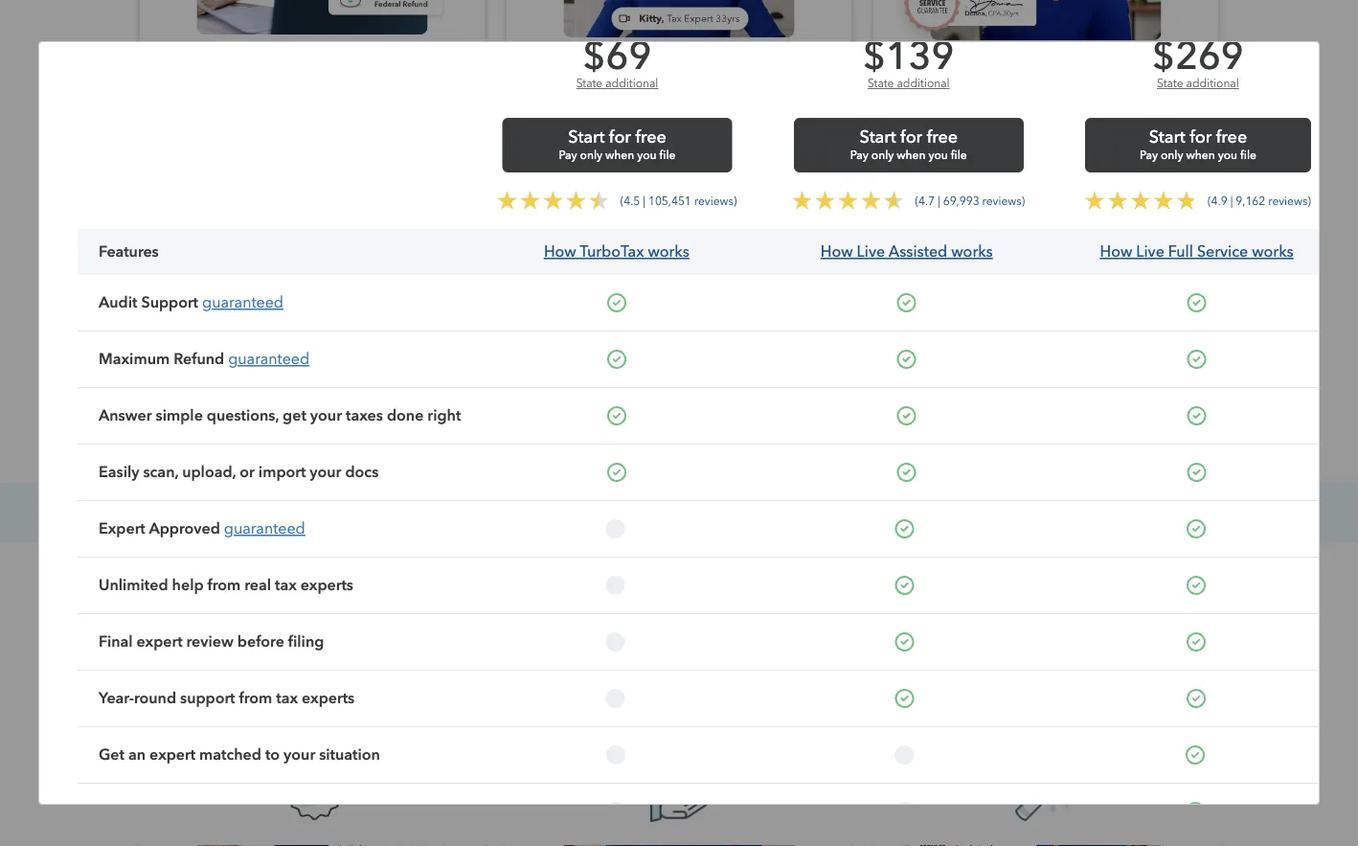 Task type: describe. For each thing, give the bounding box(es) containing it.
live for full
[[1137, 242, 1165, 263]]

how for how live assisted works
[[821, 242, 853, 263]]

you up (4.9 on the right of page
[[1218, 148, 1238, 164]]

right down "any"
[[755, 201, 784, 219]]

0 vertical spatial done
[[719, 201, 752, 219]]

matched inside more information dialog
[[199, 745, 261, 766]]

support
[[180, 688, 235, 709]]

2 full service guarantee. signature. donna, cpa 30yrs image from the left
[[931, 0, 1162, 40]]

105,451
[[649, 193, 692, 209]]

get inside the securely share your docs to get matched with an expert
[[1132, 57, 1153, 75]]

how live full service works
[[1100, 242, 1294, 263]]

for down situation
[[340, 801, 360, 822]]

work with your expert in real time — no more wait and wonder
[[961, 119, 1181, 157]]

how
[[376, 385, 413, 412]]

your dedicated expert does taxes for you
[[99, 801, 390, 822]]

turbotax for how
[[580, 242, 644, 263]]

filing inside compare all filing options button
[[678, 316, 713, 337]]

wait
[[1016, 138, 1041, 157]]

for right —
[[1190, 125, 1212, 149]]

free for 269
[[1217, 125, 1248, 149]]

taxes right does
[[298, 801, 336, 822]]

done inside more information dialog
[[387, 405, 424, 427]]

0 horizontal spatial file,
[[455, 385, 485, 412]]

final expert review before filing
[[99, 632, 324, 653]]

matter
[[314, 385, 371, 412]]

2 federal refund, $3,252 image from the left
[[323, 0, 447, 22]]

(4.7 | 69,993 reviews)
[[915, 193, 1025, 209]]

start for 269
[[1149, 125, 1186, 149]]

tax left return, in the top of the page
[[973, 385, 999, 412]]

pay for 139
[[851, 148, 869, 164]]

all
[[459, 608, 498, 653]]

guide
[[614, 499, 665, 525]]

tax down now,
[[275, 575, 297, 596]]

how for how turbotax works
[[544, 242, 577, 263]]

reviews) for 69
[[694, 193, 737, 209]]

(4.5 | 105,451 reviews)
[[621, 193, 737, 209]]

69
[[606, 30, 652, 83]]

your right of
[[929, 385, 968, 412]]

scan,
[[143, 462, 178, 483]]

expert right the final
[[137, 632, 183, 653]]

live for assisted
[[857, 242, 885, 263]]

any
[[743, 119, 764, 137]]

mistakes
[[594, 138, 647, 157]]

account
[[1084, 499, 1157, 525]]

no matter how you file, turbotax backs your taxes for the full 7-year life of your tax return, guaranteed
[[283, 385, 1167, 412]]

you inside get an expert final review before you file,
[[594, 201, 617, 219]]

compare
[[589, 316, 655, 337]]

$ 69 state additional
[[576, 30, 659, 92]]

taxes left the the
[[673, 385, 718, 412]]

review inside more information dialog
[[186, 632, 234, 653]]

we'll
[[570, 499, 609, 525]]

dedicated
[[134, 801, 206, 822]]

no
[[961, 138, 977, 157]]

return,
[[1003, 385, 1061, 412]]

experts inside our experts can help fix any mistakes and explain your taxes
[[621, 119, 667, 137]]

assisted
[[889, 242, 948, 263]]

before inside more information dialog
[[237, 632, 284, 653]]

start for free pay only when you file for 269
[[1140, 125, 1257, 164]]

start down upload,
[[202, 499, 243, 525]]

of
[[907, 385, 924, 412]]

choose
[[294, 499, 358, 525]]

all turbotax products include
[[459, 608, 900, 653]]

explain
[[677, 138, 721, 157]]

not supported image for unlimited help from real tax experts
[[606, 576, 625, 595]]

state additional button for 269
[[1158, 76, 1240, 92]]

easily scan, upload, or import your docs
[[99, 462, 379, 483]]

how live assisted works
[[821, 242, 993, 263]]

get inside more information dialog
[[283, 405, 306, 427]]

get for get an expert matched to your situation
[[99, 745, 125, 766]]

file for 139
[[951, 148, 967, 164]]

2 works from the left
[[952, 242, 993, 263]]

your inside the securely share your docs to get matched with an expert
[[1053, 57, 1080, 75]]

easily
[[99, 462, 139, 483]]

or
[[240, 462, 255, 483]]

upload,
[[182, 462, 236, 483]]

1 vertical spatial in
[[511, 499, 527, 525]]

state for 69
[[576, 76, 603, 92]]

experts for unlimited help from real tax experts
[[301, 575, 353, 596]]

you up (4.5
[[637, 148, 657, 164]]

1 federal refund, $3,252 image from the left
[[197, 0, 428, 34]]

dollar
[[1122, 182, 1157, 200]]

get an expert final review before you file,
[[594, 182, 797, 219]]

right right the jump
[[465, 499, 506, 525]]

and inside work with your expert in real time — no more wait and wonder
[[1044, 138, 1068, 157]]

$ for 269
[[1153, 30, 1176, 83]]

help inside our experts can help fix any mistakes and explain your taxes
[[695, 119, 722, 137]]

139
[[886, 30, 955, 83]]

and for our experts can help fix any mistakes and explain your taxes
[[650, 138, 674, 157]]

an inside more information dialog
[[128, 745, 146, 766]]

to for securely share your docs to get matched with an expert
[[1116, 57, 1129, 75]]

—
[[1170, 119, 1178, 137]]

reviews) for 269
[[1269, 193, 1312, 209]]

$ 269 state additional
[[1153, 30, 1244, 92]]

taxes inside our experts can help fix any mistakes and explain your taxes
[[755, 138, 787, 157]]

your inside work with your expert in real time — no more wait and wonder
[[1026, 119, 1053, 137]]

7-
[[816, 385, 833, 412]]

2 reviews) from the left
[[983, 193, 1025, 209]]

service
[[1198, 242, 1249, 263]]

additional for 269
[[1187, 76, 1240, 92]]

find
[[1058, 182, 1082, 200]]

situation.
[[907, 499, 986, 525]]

file, inside get an expert final review before you file,
[[620, 201, 641, 219]]

expert left does
[[210, 801, 256, 822]]

you down situation
[[363, 801, 390, 822]]

not supported image for year-round support from tax experts
[[606, 689, 625, 708]]

all
[[659, 316, 674, 337]]

3 works from the left
[[1253, 242, 1294, 263]]

with for your
[[997, 119, 1022, 137]]

live
[[678, 57, 699, 75]]

jump
[[411, 499, 461, 525]]

questions,
[[207, 405, 279, 427]]

what's
[[730, 499, 784, 525]]

simple
[[156, 405, 203, 427]]

only for 139
[[872, 148, 894, 164]]

taxes right no
[[346, 405, 383, 427]]

create an account link
[[991, 498, 1157, 526]]

more information dialog
[[38, 25, 1342, 846]]

1 vertical spatial from
[[239, 688, 272, 709]]

the
[[752, 385, 780, 412]]

on
[[775, 57, 791, 75]]

options
[[717, 316, 770, 337]]

final
[[99, 632, 133, 653]]

time
[[1139, 119, 1167, 137]]

docs inside the securely share your docs to get matched with an expert
[[1084, 57, 1113, 75]]

docs inside more information dialog
[[345, 462, 379, 483]]

will
[[1035, 182, 1055, 200]]

expert inside get an expert final review before you file,
[[638, 182, 677, 200]]

start for free pay only when you file for 139
[[851, 125, 967, 164]]

year
[[833, 385, 871, 412]]

answer simple questions, get your taxes done right
[[99, 405, 461, 427]]

fix
[[726, 119, 739, 137]]

free for 139
[[927, 125, 958, 149]]

$ 139 state additional
[[863, 30, 955, 92]]

an inside the securely share your docs to get matched with an expert
[[1047, 76, 1062, 94]]

pay for 69
[[559, 148, 577, 164]]

compare all filing options
[[589, 316, 770, 337]]

your expert will find every dollar you deserve,
[[961, 182, 1161, 219]]

1 vertical spatial turbotax
[[490, 385, 569, 412]]

our experts can help fix any mistakes and explain your taxes
[[594, 119, 787, 157]]

(4.9
[[1208, 193, 1228, 209]]

2 | from the left
[[938, 193, 941, 209]]

your up choose
[[310, 462, 342, 483]]

securely
[[961, 57, 1013, 75]]

your right backs
[[629, 385, 668, 412]]

when for 269
[[1187, 148, 1216, 164]]

connect with live tax experts, on demand
[[594, 57, 795, 94]]

file for 69
[[660, 148, 676, 164]]

guaranteed done right
[[645, 201, 784, 219]]

get for get an expert final review before you file,
[[594, 182, 616, 200]]

you right how
[[418, 385, 450, 412]]

for right the what's
[[834, 499, 859, 525]]

$ for 69
[[583, 30, 606, 83]]

round
[[134, 688, 176, 709]]

for left the the
[[723, 385, 747, 412]]



Task type: locate. For each thing, give the bounding box(es) containing it.
additional for 69
[[606, 76, 659, 92]]

2 horizontal spatial |
[[1231, 193, 1233, 209]]

get inside get an expert final review before you file,
[[594, 182, 616, 200]]

experts down choose
[[301, 575, 353, 596]]

(4.9 | 9,162 reviews)
[[1208, 193, 1312, 209]]

to inside the securely share your docs to get matched with an expert
[[1116, 57, 1129, 75]]

review inside get an expert final review before you file,
[[710, 182, 749, 200]]

tax right live on the top of page
[[702, 57, 720, 75]]

live
[[857, 242, 885, 263], [1137, 242, 1165, 263]]

1 start for free pay only when you file from the left
[[559, 125, 676, 164]]

how for how live full service works
[[1100, 242, 1133, 263]]

1 vertical spatial before
[[237, 632, 284, 653]]

0 horizontal spatial |
[[643, 193, 646, 209]]

2 live from the left
[[1137, 242, 1165, 263]]

1 only from the left
[[580, 148, 603, 164]]

state additional button for 139
[[868, 76, 950, 92]]

269
[[1176, 30, 1244, 83]]

get an expert matched to your situation
[[99, 745, 380, 766]]

$
[[583, 30, 606, 83], [863, 30, 886, 83], [1153, 30, 1176, 83]]

your right share at the top right of page
[[1053, 57, 1080, 75]]

2 vertical spatial with
[[997, 119, 1022, 137]]

$ inside $ 139 state additional
[[863, 30, 886, 83]]

final
[[681, 182, 706, 200]]

with down share at the top right of page
[[1018, 76, 1044, 94]]

before inside get an expert final review before you file,
[[753, 182, 793, 200]]

3 $ from the left
[[1153, 30, 1176, 83]]

2 horizontal spatial when
[[1187, 148, 1216, 164]]

free
[[636, 125, 667, 149], [927, 125, 958, 149], [1217, 125, 1248, 149]]

for
[[609, 125, 631, 149], [901, 125, 923, 149], [1190, 125, 1212, 149], [723, 385, 747, 412], [834, 499, 859, 525], [340, 801, 360, 822]]

2 free from the left
[[927, 125, 958, 149]]

0 vertical spatial get
[[1132, 57, 1153, 75]]

0 horizontal spatial state additional button
[[576, 76, 659, 92]]

your
[[1053, 57, 1080, 75], [1026, 119, 1053, 137], [725, 138, 752, 157], [629, 385, 668, 412], [929, 385, 968, 412], [310, 405, 342, 427], [310, 462, 342, 483], [863, 499, 902, 525], [284, 745, 315, 766]]

3 pay from the left
[[1140, 148, 1158, 164]]

3 when from the left
[[1187, 148, 1216, 164]]

0 horizontal spatial $
[[583, 30, 606, 83]]

additional inside $ 69 state additional
[[606, 76, 659, 92]]

done right 105,451
[[719, 201, 752, 219]]

your down fix
[[725, 138, 752, 157]]

an down share at the top right of page
[[1047, 76, 1062, 94]]

you left (4.5
[[594, 201, 617, 219]]

3 how from the left
[[1100, 242, 1133, 263]]

year-
[[99, 688, 134, 709]]

1 vertical spatial real
[[245, 575, 271, 596]]

an
[[1047, 76, 1062, 94], [620, 182, 635, 200], [1057, 499, 1079, 525], [128, 745, 146, 766]]

| right (4.9 on the right of page
[[1231, 193, 1233, 209]]

does
[[260, 801, 295, 822]]

1 horizontal spatial free
[[927, 125, 958, 149]]

works down (4.7 | 69,993 reviews)
[[952, 242, 993, 263]]

state additional button for 69
[[576, 76, 659, 92]]

state additional button
[[576, 76, 659, 92], [868, 76, 950, 92], [1158, 76, 1240, 92]]

not supported image
[[606, 576, 625, 595], [606, 689, 625, 708], [607, 802, 626, 821], [896, 802, 915, 821]]

now,
[[248, 499, 290, 525]]

your inside more information dialog
[[99, 801, 131, 822]]

start for 139
[[860, 125, 896, 149]]

later.
[[363, 499, 406, 525]]

0 horizontal spatial real
[[245, 575, 271, 596]]

real
[[1113, 119, 1136, 137], [245, 575, 271, 596]]

free left no
[[927, 125, 958, 149]]

0 horizontal spatial free
[[636, 125, 667, 149]]

1 horizontal spatial file
[[951, 148, 967, 164]]

1 vertical spatial matched
[[199, 745, 261, 766]]

1 horizontal spatial live
[[1137, 242, 1165, 263]]

help
[[695, 119, 722, 137], [172, 575, 204, 596]]

your for your expert will find every dollar you deserve,
[[961, 182, 989, 200]]

and down can
[[650, 138, 674, 157]]

1 horizontal spatial matched
[[961, 76, 1015, 94]]

situation
[[319, 745, 380, 766]]

import
[[259, 462, 306, 483]]

guaranteed
[[645, 201, 716, 219], [1042, 201, 1113, 219], [202, 292, 284, 313], [228, 349, 310, 370], [1065, 385, 1167, 412], [224, 519, 305, 540]]

and right wait
[[1044, 138, 1068, 157]]

2 horizontal spatial $
[[1153, 30, 1176, 83]]

1 horizontal spatial in
[[1099, 119, 1110, 137]]

file up 9,162
[[1241, 148, 1257, 164]]

tax inside connect with live tax experts, on demand
[[702, 57, 720, 75]]

expert inside your expert will find every dollar you deserve,
[[992, 182, 1031, 200]]

1 vertical spatial review
[[186, 632, 234, 653]]

pay for 269
[[1140, 148, 1158, 164]]

| for 269
[[1231, 193, 1233, 209]]

0 vertical spatial review
[[710, 182, 749, 200]]

0 horizontal spatial reviews)
[[694, 193, 737, 209]]

live left assisted in the top of the page
[[857, 242, 885, 263]]

can
[[670, 119, 692, 137]]

0 vertical spatial from
[[207, 575, 241, 596]]

1 vertical spatial filing
[[288, 632, 324, 653]]

to for get an expert matched to your situation
[[265, 745, 280, 766]]

get left the matter
[[283, 405, 306, 427]]

reviews) left will
[[983, 193, 1025, 209]]

1 horizontal spatial pay
[[851, 148, 869, 164]]

3 only from the left
[[1161, 148, 1184, 164]]

1 when from the left
[[606, 148, 635, 164]]

your inside our experts can help fix any mistakes and explain your taxes
[[725, 138, 752, 157]]

filing inside more information dialog
[[288, 632, 324, 653]]

1 vertical spatial with
[[1018, 76, 1044, 94]]

taxes down "any"
[[755, 138, 787, 157]]

when for 69
[[606, 148, 635, 164]]

1 horizontal spatial filing
[[678, 316, 713, 337]]

state for 139
[[868, 76, 894, 92]]

in up wonder
[[1099, 119, 1110, 137]]

0 vertical spatial with
[[649, 57, 675, 75]]

with left live on the top of page
[[649, 57, 675, 75]]

state inside $ 139 state additional
[[868, 76, 894, 92]]

(4.5
[[621, 193, 640, 209]]

for down demand
[[609, 125, 631, 149]]

our
[[594, 119, 618, 137]]

start for free pay only when you file up (4.5 | 105,451 reviews) button
[[559, 125, 676, 164]]

expert inside the securely share your docs to get matched with an expert
[[1065, 76, 1105, 94]]

when for 139
[[897, 148, 926, 164]]

supported image
[[896, 291, 919, 314], [1186, 291, 1209, 314], [605, 348, 628, 371], [605, 404, 628, 427], [896, 404, 919, 427], [1186, 404, 1209, 427], [896, 461, 919, 484], [894, 518, 917, 541], [1185, 518, 1208, 541], [1185, 574, 1208, 597], [894, 631, 917, 654], [1185, 687, 1208, 710], [1184, 744, 1207, 767], [1184, 800, 1207, 823]]

state for 269
[[1158, 76, 1184, 92]]

products include
[[649, 608, 900, 653]]

3 | from the left
[[1231, 193, 1233, 209]]

1 | from the left
[[643, 193, 646, 209]]

2 additional from the left
[[897, 76, 950, 92]]

kitty, tax expert 33 yrs image
[[564, 0, 795, 37], [598, 4, 762, 39]]

(4.9 | 9,162 reviews) button
[[1074, 191, 1312, 210]]

year-round support from tax experts
[[99, 688, 355, 709]]

1 horizontal spatial get
[[1132, 57, 1153, 75]]

2 horizontal spatial only
[[1161, 148, 1184, 164]]

federal refund, $3,252 image
[[197, 0, 428, 34], [323, 0, 447, 22]]

review up support on the left bottom
[[186, 632, 234, 653]]

2 horizontal spatial how
[[1100, 242, 1133, 263]]

2 state additional button from the left
[[868, 76, 950, 92]]

1 state from the left
[[576, 76, 603, 92]]

docs up later.
[[345, 462, 379, 483]]

you left no
[[929, 148, 948, 164]]

right right the what's
[[788, 499, 830, 525]]

full
[[785, 385, 811, 412]]

1 horizontal spatial how
[[821, 242, 853, 263]]

$ for 139
[[863, 30, 886, 83]]

1 live from the left
[[857, 242, 885, 263]]

real inside work with your expert in real time — no more wait and wonder
[[1113, 119, 1136, 137]]

0 horizontal spatial pay
[[559, 148, 577, 164]]

pay down "time" on the top right
[[1140, 148, 1158, 164]]

help inside more information dialog
[[172, 575, 204, 596]]

and for start now, choose later. jump right in and we'll guide you to what's right for your situation. create an account
[[532, 499, 565, 525]]

to
[[1116, 57, 1129, 75], [707, 499, 725, 525], [265, 745, 280, 766]]

your up deserve,
[[961, 182, 989, 200]]

1 vertical spatial experts
[[301, 575, 353, 596]]

1 file from the left
[[660, 148, 676, 164]]

your left dedicated
[[99, 801, 131, 822]]

right
[[755, 201, 784, 219], [428, 405, 461, 427], [465, 499, 506, 525], [788, 499, 830, 525]]

1 pay from the left
[[559, 148, 577, 164]]

not supported image
[[606, 519, 625, 539], [606, 633, 625, 652], [607, 746, 626, 765], [896, 746, 915, 765]]

free for 69
[[636, 125, 667, 149]]

full service guarantee. signature. donna, cpa 30yrs image up share at the top right of page
[[931, 0, 1162, 40]]

pay left mistakes
[[559, 148, 577, 164]]

reviews) right 105,451
[[694, 193, 737, 209]]

get
[[1132, 57, 1153, 75], [283, 405, 306, 427]]

works down 105,451
[[648, 242, 690, 263]]

| right (4.5
[[643, 193, 646, 209]]

expert inside work with your expert in real time — no more wait and wonder
[[1056, 119, 1096, 137]]

an down round
[[128, 745, 146, 766]]

turbotax left backs
[[490, 385, 569, 412]]

2 horizontal spatial works
[[1253, 242, 1294, 263]]

2 vertical spatial experts
[[302, 688, 355, 709]]

deserve,
[[987, 201, 1039, 219]]

an right create
[[1057, 499, 1079, 525]]

no
[[283, 385, 310, 412]]

1 horizontal spatial state additional button
[[868, 76, 950, 92]]

experts up mistakes
[[621, 119, 667, 137]]

full service guarantee. signature. donna, cpa 30yrs image
[[888, 0, 1053, 41], [931, 0, 1162, 40]]

compare all filing options button
[[569, 315, 790, 338]]

with for live
[[649, 57, 675, 75]]

0 horizontal spatial when
[[606, 148, 635, 164]]

to up does
[[265, 745, 280, 766]]

3 file from the left
[[1241, 148, 1257, 164]]

matched inside the securely share your docs to get matched with an expert
[[961, 76, 1015, 94]]

0 horizontal spatial matched
[[199, 745, 261, 766]]

answer
[[99, 405, 152, 427]]

2 horizontal spatial state
[[1158, 76, 1184, 92]]

2 horizontal spatial file
[[1241, 148, 1257, 164]]

only for 269
[[1161, 148, 1184, 164]]

how turbotax works
[[544, 242, 690, 263]]

your left situation
[[284, 745, 315, 766]]

0 horizontal spatial docs
[[345, 462, 379, 483]]

start down demand
[[568, 125, 605, 149]]

how left assisted in the top of the page
[[821, 242, 853, 263]]

matched down year-round support from tax experts
[[199, 745, 261, 766]]

how inside button
[[544, 242, 577, 263]]

0 vertical spatial in
[[1099, 119, 1110, 137]]

3 additional from the left
[[1187, 76, 1240, 92]]

done right the matter
[[387, 405, 424, 427]]

0 vertical spatial help
[[695, 119, 722, 137]]

$ up our
[[583, 30, 606, 83]]

1 state additional button from the left
[[576, 76, 659, 92]]

additional inside $ 139 state additional
[[897, 76, 950, 92]]

$ inside $ 69 state additional
[[583, 30, 606, 83]]

2 how from the left
[[821, 242, 853, 263]]

0 horizontal spatial to
[[265, 745, 280, 766]]

list
[[177, 30, 447, 217]]

your right no
[[310, 405, 342, 427]]

2 horizontal spatial to
[[1116, 57, 1129, 75]]

unlimited
[[99, 575, 168, 596]]

full
[[1169, 242, 1194, 263]]

1 reviews) from the left
[[694, 193, 737, 209]]

compare all filing options button
[[569, 315, 790, 338]]

expert left final
[[638, 182, 677, 200]]

only down —
[[1161, 148, 1184, 164]]

1 full service guarantee. signature. donna, cpa 30yrs image from the left
[[888, 0, 1053, 41]]

pay
[[559, 148, 577, 164], [851, 148, 869, 164], [1140, 148, 1158, 164]]

file down work
[[951, 148, 967, 164]]

1 horizontal spatial review
[[710, 182, 749, 200]]

0 horizontal spatial before
[[237, 632, 284, 653]]

turbotax right all
[[506, 608, 641, 653]]

3 state additional button from the left
[[1158, 76, 1240, 92]]

2 when from the left
[[897, 148, 926, 164]]

and inside our experts can help fix any mistakes and explain your taxes
[[650, 138, 674, 157]]

| right (4.7 at right
[[938, 193, 941, 209]]

from right support on the left bottom
[[239, 688, 272, 709]]

to inside more information dialog
[[265, 745, 280, 766]]

real inside more information dialog
[[245, 575, 271, 596]]

only down our
[[580, 148, 603, 164]]

create
[[991, 499, 1052, 525]]

demand
[[594, 76, 646, 94]]

2 $ from the left
[[863, 30, 886, 83]]

matched
[[961, 76, 1015, 94], [199, 745, 261, 766]]

turbotax inside button
[[580, 242, 644, 263]]

1 vertical spatial done
[[387, 405, 424, 427]]

0 horizontal spatial file
[[660, 148, 676, 164]]

2 horizontal spatial pay
[[1140, 148, 1158, 164]]

1 vertical spatial help
[[172, 575, 204, 596]]

9,162
[[1236, 193, 1266, 209]]

state
[[576, 76, 603, 92], [868, 76, 894, 92], [1158, 76, 1184, 92]]

start
[[568, 125, 605, 149], [860, 125, 896, 149], [1149, 125, 1186, 149], [202, 499, 243, 525]]

1 horizontal spatial additional
[[897, 76, 950, 92]]

$ up —
[[1153, 30, 1176, 83]]

1 horizontal spatial done
[[719, 201, 752, 219]]

0 vertical spatial turbotax
[[580, 242, 644, 263]]

expert up dedicated
[[150, 745, 196, 766]]

works inside button
[[648, 242, 690, 263]]

$ right on
[[863, 30, 886, 83]]

only up the (4.7 | 69,993 reviews) button
[[872, 148, 894, 164]]

1 horizontal spatial file,
[[620, 201, 641, 219]]

supported image
[[605, 291, 628, 314], [896, 348, 919, 371], [1186, 348, 1209, 371], [605, 461, 628, 484], [1186, 461, 1209, 484], [894, 574, 917, 597], [1185, 631, 1208, 654], [894, 687, 917, 710]]

your left situation.
[[863, 499, 902, 525]]

additional for 139
[[897, 76, 950, 92]]

2 vertical spatial turbotax
[[506, 608, 641, 653]]

live left full
[[1137, 242, 1165, 263]]

0 horizontal spatial get
[[283, 405, 306, 427]]

pay up the (4.7 | 69,993 reviews) button
[[851, 148, 869, 164]]

share
[[1016, 57, 1050, 75]]

in inside work with your expert in real time — no more wait and wonder
[[1099, 119, 1110, 137]]

more
[[980, 138, 1013, 157]]

done
[[719, 201, 752, 219], [387, 405, 424, 427]]

get inside more information dialog
[[99, 745, 125, 766]]

tax up get an expert matched to your situation on the left bottom
[[276, 688, 298, 709]]

0 vertical spatial real
[[1113, 119, 1136, 137]]

2 file from the left
[[951, 148, 967, 164]]

start for 69
[[568, 125, 605, 149]]

1 horizontal spatial to
[[707, 499, 725, 525]]

expert up deserve,
[[992, 182, 1031, 200]]

0 horizontal spatial additional
[[606, 76, 659, 92]]

docs right share at the top right of page
[[1084, 57, 1113, 75]]

1 horizontal spatial real
[[1113, 119, 1136, 137]]

1 vertical spatial to
[[707, 499, 725, 525]]

state inside $ 269 state additional
[[1158, 76, 1184, 92]]

get
[[594, 182, 616, 200], [99, 745, 125, 766]]

and left we'll
[[532, 499, 565, 525]]

when down our
[[606, 148, 635, 164]]

2 pay from the left
[[851, 148, 869, 164]]

2 horizontal spatial state additional button
[[1158, 76, 1240, 92]]

1 horizontal spatial |
[[938, 193, 941, 209]]

0 horizontal spatial done
[[387, 405, 424, 427]]

only for 69
[[580, 148, 603, 164]]

1 $ from the left
[[583, 30, 606, 83]]

wonder
[[1071, 138, 1118, 157]]

| for 69
[[643, 193, 646, 209]]

review up guaranteed done right
[[710, 182, 749, 200]]

your inside your expert will find every dollar you deserve,
[[961, 182, 989, 200]]

0 horizontal spatial works
[[648, 242, 690, 263]]

1 vertical spatial get
[[99, 745, 125, 766]]

0 horizontal spatial get
[[99, 745, 125, 766]]

filing
[[678, 316, 713, 337], [288, 632, 324, 653]]

expert up wonder
[[1056, 119, 1096, 137]]

1 horizontal spatial and
[[650, 138, 674, 157]]

when up the (4.9 | 9,162 reviews) button
[[1187, 148, 1216, 164]]

file, right how
[[455, 385, 485, 412]]

securely share your docs to get matched with an expert
[[961, 57, 1156, 94]]

your up wait
[[1026, 119, 1053, 137]]

connect
[[594, 57, 646, 75]]

0 vertical spatial docs
[[1084, 57, 1113, 75]]

2 state from the left
[[868, 76, 894, 92]]

unlimited help from real tax experts
[[99, 575, 353, 596]]

0 vertical spatial your
[[961, 182, 989, 200]]

not supported image for your dedicated expert does taxes for you
[[607, 802, 626, 821]]

0 vertical spatial file,
[[620, 201, 641, 219]]

1 free from the left
[[636, 125, 667, 149]]

how turbotax works button
[[472, 239, 762, 266]]

turbotax for all
[[506, 608, 641, 653]]

0 horizontal spatial how
[[544, 242, 577, 263]]

how down (4.5 | 105,451 reviews) button
[[544, 242, 577, 263]]

experts,
[[724, 57, 772, 75]]

reviews) right 9,162
[[1269, 193, 1312, 209]]

for left no
[[901, 125, 923, 149]]

every
[[1085, 182, 1118, 200]]

1 horizontal spatial before
[[753, 182, 793, 200]]

2 horizontal spatial start for free pay only when you file
[[1140, 125, 1257, 164]]

cell
[[486, 25, 737, 229], [781, 25, 1025, 229], [1074, 25, 1312, 229], [605, 291, 628, 314], [896, 291, 919, 314], [1186, 291, 1209, 314], [605, 348, 628, 371], [896, 348, 919, 371], [1186, 348, 1209, 371], [605, 404, 628, 427], [896, 404, 919, 427], [1186, 404, 1209, 427], [605, 461, 628, 484], [896, 461, 919, 484], [1186, 461, 1209, 484], [894, 518, 917, 541], [1185, 518, 1208, 541], [606, 519, 625, 539], [894, 574, 917, 597], [1185, 574, 1208, 597], [606, 576, 625, 595], [894, 631, 917, 654], [1185, 631, 1208, 654], [606, 633, 625, 652], [894, 687, 917, 710], [1185, 687, 1208, 710], [606, 689, 625, 708], [1184, 744, 1207, 767], [607, 746, 626, 765], [896, 746, 915, 765], [1184, 800, 1207, 823], [607, 802, 626, 821], [896, 802, 915, 821]]

1 additional from the left
[[606, 76, 659, 92]]

1 horizontal spatial $
[[863, 30, 886, 83]]

backs
[[574, 385, 624, 412]]

in left we'll
[[511, 499, 527, 525]]

0 horizontal spatial state
[[576, 76, 603, 92]]

3 reviews) from the left
[[1269, 193, 1312, 209]]

1 works from the left
[[648, 242, 690, 263]]

69,993
[[943, 193, 980, 209]]

2 horizontal spatial and
[[1044, 138, 1068, 157]]

0 vertical spatial get
[[594, 182, 616, 200]]

file for 269
[[1241, 148, 1257, 164]]

start up the (4.7 | 69,993 reviews) button
[[860, 125, 896, 149]]

2 start for free pay only when you file from the left
[[851, 125, 967, 164]]

2 only from the left
[[872, 148, 894, 164]]

state inside $ 69 state additional
[[576, 76, 603, 92]]

from up final expert review before filing
[[207, 575, 241, 596]]

0 horizontal spatial your
[[99, 801, 131, 822]]

$ inside $ 269 state additional
[[1153, 30, 1176, 83]]

with up more
[[997, 119, 1022, 137]]

0 horizontal spatial start for free pay only when you file
[[559, 125, 676, 164]]

|
[[643, 193, 646, 209], [938, 193, 941, 209], [1231, 193, 1233, 209]]

1 horizontal spatial docs
[[1084, 57, 1113, 75]]

0 horizontal spatial review
[[186, 632, 234, 653]]

1 vertical spatial your
[[99, 801, 131, 822]]

with inside connect with live tax experts, on demand
[[649, 57, 675, 75]]

before
[[753, 182, 793, 200], [237, 632, 284, 653]]

work
[[961, 119, 993, 137]]

experts for year-round support from tax experts
[[302, 688, 355, 709]]

0 vertical spatial matched
[[961, 76, 1015, 94]]

start up dollar
[[1149, 125, 1186, 149]]

0 horizontal spatial live
[[857, 242, 885, 263]]

help right unlimited
[[172, 575, 204, 596]]

3 state from the left
[[1158, 76, 1184, 92]]

your for your dedicated expert does taxes for you
[[99, 801, 131, 822]]

3 free from the left
[[1217, 125, 1248, 149]]

0 vertical spatial to
[[1116, 57, 1129, 75]]

with inside the securely share your docs to get matched with an expert
[[1018, 76, 1044, 94]]

1 horizontal spatial get
[[594, 182, 616, 200]]

start for free pay only when you file up the (4.9 | 9,162 reviews) button
[[1140, 125, 1257, 164]]

real left "time" on the top right
[[1113, 119, 1136, 137]]

1 vertical spatial docs
[[345, 462, 379, 483]]

1 how from the left
[[544, 242, 577, 263]]

help up explain
[[695, 119, 722, 137]]

0 vertical spatial filing
[[678, 316, 713, 337]]

free left can
[[636, 125, 667, 149]]

0 vertical spatial before
[[753, 182, 793, 200]]

works right service
[[1253, 242, 1294, 263]]

you right guide
[[670, 499, 702, 525]]

features
[[99, 242, 159, 263]]

right inside more information dialog
[[428, 405, 461, 427]]

0 horizontal spatial only
[[580, 148, 603, 164]]

start for free pay only when you file for 69
[[559, 125, 676, 164]]

start now, choose later. jump right in and we'll guide you to what's right for your situation. create an account
[[202, 499, 1157, 525]]

0 horizontal spatial filing
[[288, 632, 324, 653]]

life
[[876, 385, 902, 412]]

1 horizontal spatial when
[[897, 148, 926, 164]]

file down can
[[660, 148, 676, 164]]

an inside get an expert final review before you file,
[[620, 182, 635, 200]]

(4.5 | 105,451 reviews) button
[[486, 191, 737, 210]]

you
[[637, 148, 657, 164], [929, 148, 948, 164], [1218, 148, 1238, 164], [594, 201, 617, 219], [961, 201, 984, 219], [418, 385, 450, 412], [670, 499, 702, 525], [363, 801, 390, 822]]

1 vertical spatial get
[[283, 405, 306, 427]]

you inside your expert will find every dollar you deserve,
[[961, 201, 984, 219]]

3 start for free pay only when you file from the left
[[1140, 125, 1257, 164]]

with inside work with your expert in real time — no more wait and wonder
[[997, 119, 1022, 137]]

experts up situation
[[302, 688, 355, 709]]

when up the (4.7 | 69,993 reviews) button
[[897, 148, 926, 164]]

additional inside $ 269 state additional
[[1187, 76, 1240, 92]]

an down mistakes
[[620, 182, 635, 200]]

how live full service works button
[[1052, 239, 1342, 266]]

1 vertical spatial file,
[[455, 385, 485, 412]]



Task type: vqa. For each thing, say whether or not it's contained in the screenshot.
checkbox
no



